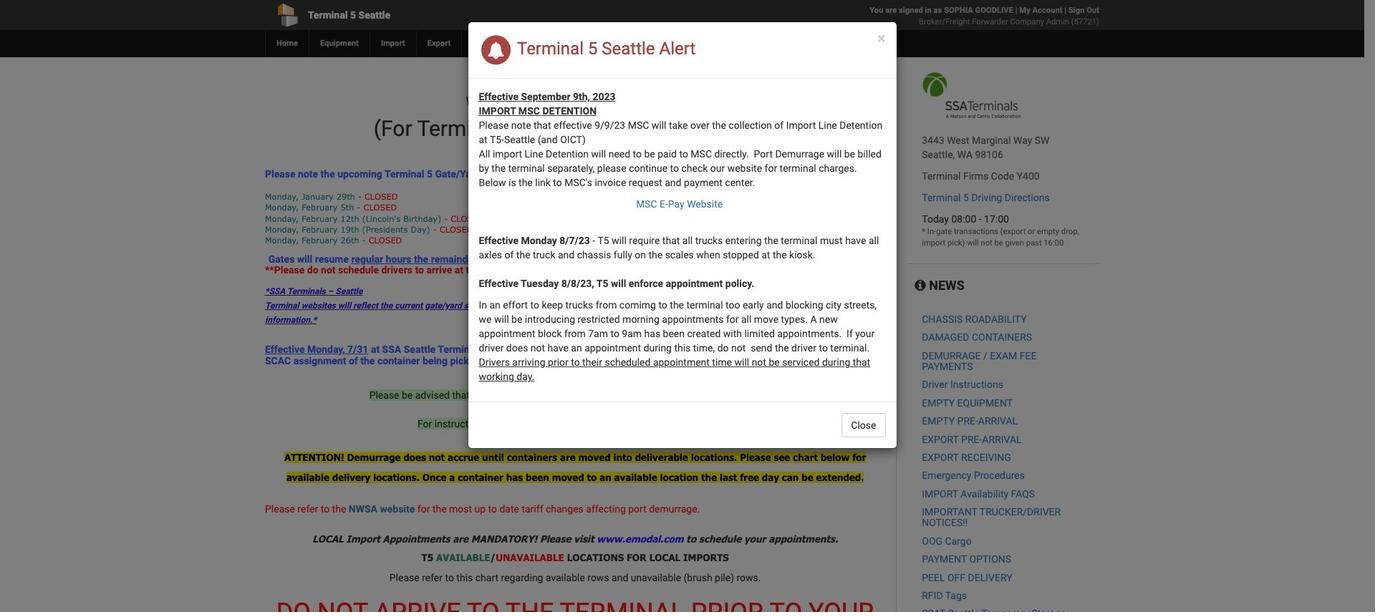 Task type: describe. For each thing, give the bounding box(es) containing it.
info circle image
[[915, 279, 926, 292]]



Task type: locate. For each thing, give the bounding box(es) containing it.
terminal 5 seattle image
[[922, 72, 1022, 119]]



Task type: vqa. For each thing, say whether or not it's contained in the screenshot.
the Tideworks
no



